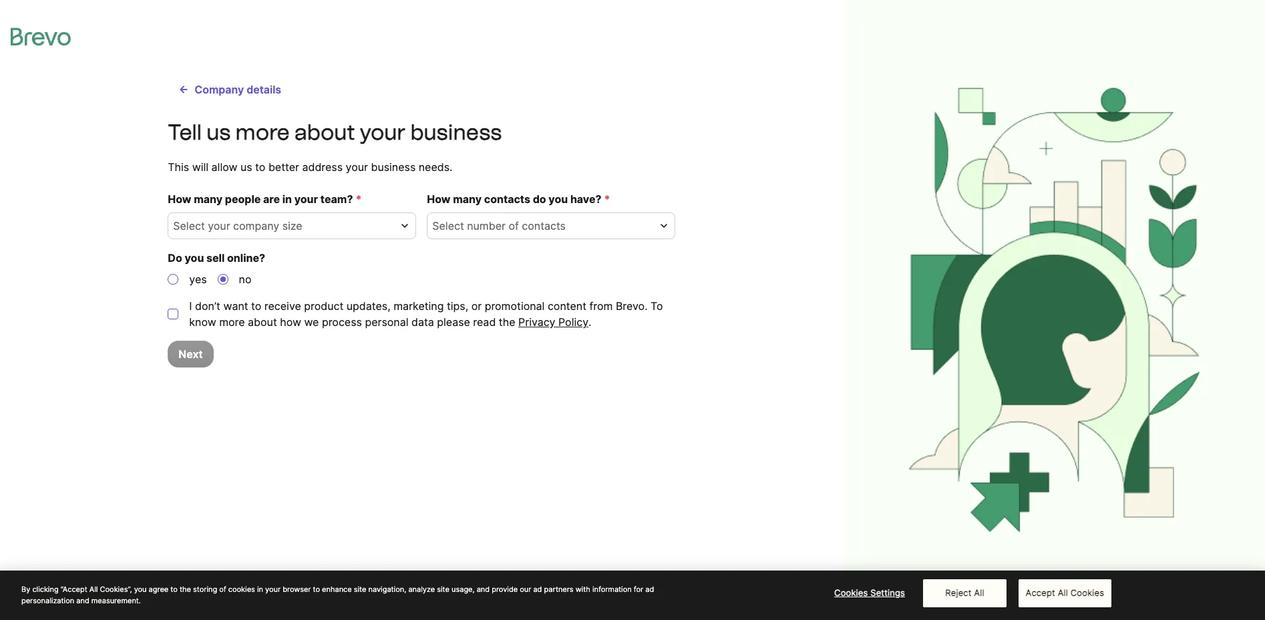 Task type: describe. For each thing, give the bounding box(es) containing it.
clicking
[[32, 585, 59, 594]]

many for people
[[194, 192, 223, 206]]

tips,
[[447, 299, 468, 313]]

navigation,
[[369, 585, 406, 594]]

are
[[263, 192, 280, 206]]

select for select your company size
[[173, 219, 205, 233]]

do
[[533, 192, 546, 206]]

many for contacts
[[453, 192, 482, 206]]

your inside select your company size 'popup button'
[[208, 219, 230, 233]]

accept all cookies
[[1026, 587, 1105, 598]]

company
[[233, 219, 279, 233]]

read
[[473, 315, 496, 329]]

have?
[[571, 192, 602, 206]]

1 site from the left
[[354, 585, 366, 594]]

in inside the by clicking "accept all cookies", you agree to the storing of cookies in your browser to enhance site navigation, analyze site usage, and provide our ad partners with information for ad personalization and measurement.
[[257, 585, 263, 594]]

settings
[[871, 587, 905, 598]]

online?
[[227, 251, 265, 265]]

do
[[168, 251, 182, 265]]

cookies inside button
[[835, 587, 868, 598]]

cookies",
[[100, 585, 132, 594]]

this will allow us to better address your business needs.
[[168, 160, 453, 174]]

browser
[[283, 585, 311, 594]]

tell
[[168, 120, 202, 145]]

tell us more about your business
[[168, 120, 502, 145]]

reject all button
[[923, 579, 1007, 607]]

do you sell online?
[[168, 251, 265, 265]]

receive
[[264, 299, 301, 313]]

2 horizontal spatial you
[[549, 192, 568, 206]]

select number of contacts button
[[427, 212, 676, 239]]

yes
[[189, 273, 207, 286]]

our
[[520, 585, 531, 594]]

contacts inside popup button
[[522, 219, 566, 233]]

you inside the by clicking "accept all cookies", you agree to the storing of cookies in your browser to enhance site navigation, analyze site usage, and provide our ad partners with information for ad personalization and measurement.
[[134, 585, 147, 594]]

needs.
[[419, 160, 453, 174]]

about inside i don't want to receive product updates, marketing tips, or promotional content from brevo. to know more about how we process personal data please read the
[[248, 315, 277, 329]]

by clicking "accept all cookies", you agree to the storing of cookies in your browser to enhance site navigation, analyze site usage, and provide our ad partners with information for ad personalization and measurement.
[[21, 585, 654, 605]]

personal
[[365, 315, 409, 329]]

your inside the by clicking "accept all cookies", you agree to the storing of cookies in your browser to enhance site navigation, analyze site usage, and provide our ad partners with information for ad personalization and measurement.
[[265, 585, 281, 594]]

promotional
[[485, 299, 545, 313]]

to left better
[[255, 160, 266, 174]]

cookies settings button
[[828, 580, 912, 606]]

brevo.
[[616, 299, 648, 313]]

i don't want to receive product updates, marketing tips, or promotional content from brevo. to know more about how we process personal data please read the
[[189, 299, 663, 329]]

content
[[548, 299, 587, 313]]

next button
[[168, 341, 214, 367]]

better
[[269, 160, 299, 174]]

address
[[302, 160, 343, 174]]

size
[[282, 219, 302, 233]]

select number of contacts
[[433, 219, 566, 233]]

0 vertical spatial more
[[236, 120, 290, 145]]

information
[[593, 585, 632, 594]]

team?
[[321, 192, 353, 206]]

1 vertical spatial us
[[241, 160, 252, 174]]

1 * from the left
[[356, 192, 362, 206]]

please
[[437, 315, 470, 329]]

sell
[[206, 251, 225, 265]]

2 site from the left
[[437, 585, 450, 594]]

by
[[21, 585, 30, 594]]

how many contacts do you have? *
[[427, 192, 610, 206]]

i
[[189, 299, 192, 313]]

want
[[223, 299, 248, 313]]

product
[[304, 299, 344, 313]]

with
[[576, 585, 591, 594]]

updates,
[[347, 299, 391, 313]]

the inside the by clicking "accept all cookies", you agree to the storing of cookies in your browser to enhance site navigation, analyze site usage, and provide our ad partners with information for ad personalization and measurement.
[[180, 585, 191, 594]]

we
[[304, 315, 319, 329]]

1 horizontal spatial and
[[477, 585, 490, 594]]

enhance
[[322, 585, 352, 594]]

next
[[179, 347, 203, 361]]

storing
[[193, 585, 217, 594]]

data
[[412, 315, 434, 329]]

reject
[[946, 587, 972, 598]]

reject all
[[946, 587, 985, 598]]

2 ad from the left
[[646, 585, 654, 594]]

policy
[[559, 315, 589, 329]]



Task type: vqa. For each thing, say whether or not it's contained in the screenshot.
a
no



Task type: locate. For each thing, give the bounding box(es) containing it.
all right "accept
[[89, 585, 98, 594]]

this
[[168, 160, 189, 174]]

cookies inside button
[[1071, 587, 1105, 598]]

to
[[651, 299, 663, 313]]

you right do at the top left of the page
[[185, 251, 204, 265]]

your
[[360, 120, 406, 145], [346, 160, 368, 174], [294, 192, 318, 206], [208, 219, 230, 233], [265, 585, 281, 594]]

1 cookies from the left
[[835, 587, 868, 598]]

business
[[411, 120, 502, 145], [371, 160, 416, 174]]

ad
[[533, 585, 542, 594], [646, 585, 654, 594]]

cookies right accept
[[1071, 587, 1105, 598]]

more
[[236, 120, 290, 145], [219, 315, 245, 329]]

0 vertical spatial us
[[206, 120, 231, 145]]

1 vertical spatial of
[[219, 585, 226, 594]]

0 horizontal spatial the
[[180, 585, 191, 594]]

select for select number of contacts
[[433, 219, 464, 233]]

more up better
[[236, 120, 290, 145]]

privacy policy .
[[519, 315, 592, 329]]

1 many from the left
[[194, 192, 223, 206]]

how many people are in your team? *
[[168, 192, 362, 206]]

how
[[280, 315, 301, 329]]

0 vertical spatial of
[[509, 219, 519, 233]]

allow
[[212, 160, 238, 174]]

1 vertical spatial contacts
[[522, 219, 566, 233]]

many up number
[[453, 192, 482, 206]]

more down want
[[219, 315, 245, 329]]

partners
[[544, 585, 574, 594]]

site right 'enhance'
[[354, 585, 366, 594]]

usage,
[[452, 585, 475, 594]]

don't
[[195, 299, 220, 313]]

0 vertical spatial and
[[477, 585, 490, 594]]

* right team?
[[356, 192, 362, 206]]

0 vertical spatial the
[[499, 315, 516, 329]]

privacy
[[519, 315, 556, 329]]

personalization
[[21, 596, 74, 605]]

"accept
[[61, 585, 87, 594]]

and down "accept
[[76, 596, 89, 605]]

marketing
[[394, 299, 444, 313]]

2 vertical spatial you
[[134, 585, 147, 594]]

*
[[356, 192, 362, 206], [604, 192, 610, 206]]

of inside popup button
[[509, 219, 519, 233]]

1 ad from the left
[[533, 585, 542, 594]]

site left usage,
[[437, 585, 450, 594]]

all inside accept all cookies button
[[1058, 587, 1068, 598]]

company
[[195, 83, 244, 96]]

all
[[89, 585, 98, 594], [974, 587, 985, 598], [1058, 587, 1068, 598]]

of right storing
[[219, 585, 226, 594]]

0 vertical spatial business
[[411, 120, 502, 145]]

to inside i don't want to receive product updates, marketing tips, or promotional content from brevo. to know more about how we process personal data please read the
[[251, 299, 261, 313]]

1 horizontal spatial select
[[433, 219, 464, 233]]

* right have?
[[604, 192, 610, 206]]

no
[[239, 273, 252, 286]]

about down receive
[[248, 315, 277, 329]]

analyze
[[408, 585, 435, 594]]

.
[[589, 315, 592, 329]]

cookies
[[228, 585, 255, 594]]

select inside 'popup button'
[[173, 219, 205, 233]]

2 select from the left
[[433, 219, 464, 233]]

0 horizontal spatial you
[[134, 585, 147, 594]]

you right 'do' at the top
[[549, 192, 568, 206]]

will
[[192, 160, 209, 174]]

1 horizontal spatial many
[[453, 192, 482, 206]]

cookies
[[835, 587, 868, 598], [1071, 587, 1105, 598]]

ad right for
[[646, 585, 654, 594]]

provide
[[492, 585, 518, 594]]

1 horizontal spatial of
[[509, 219, 519, 233]]

select left number
[[433, 219, 464, 233]]

1 select from the left
[[173, 219, 205, 233]]

about
[[295, 120, 355, 145], [248, 315, 277, 329]]

us right tell
[[206, 120, 231, 145]]

the
[[499, 315, 516, 329], [180, 585, 191, 594]]

1 horizontal spatial all
[[974, 587, 985, 598]]

select inside popup button
[[433, 219, 464, 233]]

how for how many contacts do you have? *
[[427, 192, 451, 206]]

measurement.
[[91, 596, 141, 605]]

1 vertical spatial the
[[180, 585, 191, 594]]

and
[[477, 585, 490, 594], [76, 596, 89, 605]]

1 vertical spatial in
[[257, 585, 263, 594]]

ad right our on the left of page
[[533, 585, 542, 594]]

cookies settings
[[835, 587, 905, 598]]

1 horizontal spatial you
[[185, 251, 204, 265]]

you left the agree
[[134, 585, 147, 594]]

to right the agree
[[171, 585, 178, 594]]

0 horizontal spatial us
[[206, 120, 231, 145]]

in
[[282, 192, 292, 206], [257, 585, 263, 594]]

cookies left settings on the right
[[835, 587, 868, 598]]

0 horizontal spatial many
[[194, 192, 223, 206]]

0 horizontal spatial select
[[173, 219, 205, 233]]

1 horizontal spatial about
[[295, 120, 355, 145]]

1 vertical spatial more
[[219, 315, 245, 329]]

us right allow
[[241, 160, 252, 174]]

agree
[[149, 585, 169, 594]]

company details button
[[168, 76, 292, 103]]

0 vertical spatial about
[[295, 120, 355, 145]]

accept
[[1026, 587, 1056, 598]]

select up do at the top left of the page
[[173, 219, 205, 233]]

more inside i don't want to receive product updates, marketing tips, or promotional content from brevo. to know more about how we process personal data please read the
[[219, 315, 245, 329]]

of inside the by clicking "accept all cookies", you agree to the storing of cookies in your browser to enhance site navigation, analyze site usage, and provide our ad partners with information for ad personalization and measurement.
[[219, 585, 226, 594]]

to
[[255, 160, 266, 174], [251, 299, 261, 313], [171, 585, 178, 594], [313, 585, 320, 594]]

company details
[[195, 83, 281, 96]]

1 horizontal spatial us
[[241, 160, 252, 174]]

people
[[225, 192, 261, 206]]

how
[[168, 192, 191, 206], [427, 192, 451, 206]]

of down how many contacts do you have? * in the left top of the page
[[509, 219, 519, 233]]

to right want
[[251, 299, 261, 313]]

0 horizontal spatial all
[[89, 585, 98, 594]]

1 horizontal spatial in
[[282, 192, 292, 206]]

process
[[322, 315, 362, 329]]

accept all cookies button
[[1019, 579, 1112, 607]]

1 how from the left
[[168, 192, 191, 206]]

or
[[471, 299, 482, 313]]

2 how from the left
[[427, 192, 451, 206]]

0 vertical spatial you
[[549, 192, 568, 206]]

1 horizontal spatial how
[[427, 192, 451, 206]]

business left needs.
[[371, 160, 416, 174]]

all for accept all cookies
[[1058, 587, 1068, 598]]

0 horizontal spatial *
[[356, 192, 362, 206]]

2 * from the left
[[604, 192, 610, 206]]

0 horizontal spatial in
[[257, 585, 263, 594]]

0 vertical spatial in
[[282, 192, 292, 206]]

select your company size button
[[168, 212, 416, 239]]

1 horizontal spatial cookies
[[1071, 587, 1105, 598]]

and right usage,
[[477, 585, 490, 594]]

1 horizontal spatial ad
[[646, 585, 654, 594]]

in right are
[[282, 192, 292, 206]]

details
[[247, 83, 281, 96]]

0 horizontal spatial site
[[354, 585, 366, 594]]

how down needs.
[[427, 192, 451, 206]]

number
[[467, 219, 506, 233]]

1 horizontal spatial *
[[604, 192, 610, 206]]

1 vertical spatial you
[[185, 251, 204, 265]]

how down this
[[168, 192, 191, 206]]

1 vertical spatial and
[[76, 596, 89, 605]]

0 horizontal spatial of
[[219, 585, 226, 594]]

to right browser
[[313, 585, 320, 594]]

0 horizontal spatial and
[[76, 596, 89, 605]]

all for reject all
[[974, 587, 985, 598]]

know
[[189, 315, 216, 329]]

all right accept
[[1058, 587, 1068, 598]]

in right cookies
[[257, 585, 263, 594]]

site
[[354, 585, 366, 594], [437, 585, 450, 594]]

0 horizontal spatial ad
[[533, 585, 542, 594]]

all inside the by clicking "accept all cookies", you agree to the storing of cookies in your browser to enhance site navigation, analyze site usage, and provide our ad partners with information for ad personalization and measurement.
[[89, 585, 98, 594]]

all right reject
[[974, 587, 985, 598]]

0 vertical spatial contacts
[[484, 192, 530, 206]]

1 vertical spatial about
[[248, 315, 277, 329]]

all inside reject all "button"
[[974, 587, 985, 598]]

privacy policy link
[[519, 314, 589, 330]]

the left storing
[[180, 585, 191, 594]]

select
[[173, 219, 205, 233], [433, 219, 464, 233]]

select your company size
[[173, 219, 302, 233]]

2 many from the left
[[453, 192, 482, 206]]

from
[[590, 299, 613, 313]]

1 horizontal spatial the
[[499, 315, 516, 329]]

us
[[206, 120, 231, 145], [241, 160, 252, 174]]

business up needs.
[[411, 120, 502, 145]]

contacts up select number of contacts
[[484, 192, 530, 206]]

the inside i don't want to receive product updates, marketing tips, or promotional content from brevo. to know more about how we process personal data please read the
[[499, 315, 516, 329]]

many down 'will'
[[194, 192, 223, 206]]

2 cookies from the left
[[1071, 587, 1105, 598]]

0 horizontal spatial cookies
[[835, 587, 868, 598]]

2 horizontal spatial all
[[1058, 587, 1068, 598]]

you
[[549, 192, 568, 206], [185, 251, 204, 265], [134, 585, 147, 594]]

0 horizontal spatial how
[[168, 192, 191, 206]]

how for how many people are in your team? *
[[168, 192, 191, 206]]

contacts down 'do' at the top
[[522, 219, 566, 233]]

many
[[194, 192, 223, 206], [453, 192, 482, 206]]

1 horizontal spatial site
[[437, 585, 450, 594]]

the down promotional
[[499, 315, 516, 329]]

for
[[634, 585, 644, 594]]

about up the address
[[295, 120, 355, 145]]

1 vertical spatial business
[[371, 160, 416, 174]]

0 horizontal spatial about
[[248, 315, 277, 329]]



